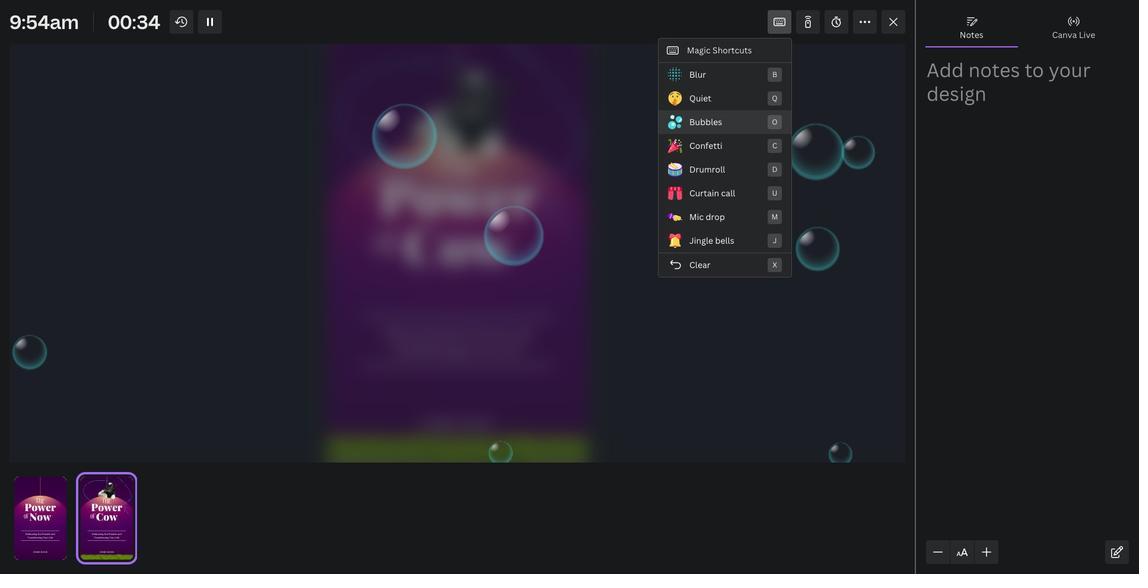 Task type: describe. For each thing, give the bounding box(es) containing it.
q
[[772, 93, 778, 103]]

1 of the from the left
[[23, 497, 45, 523]]

drop
[[706, 211, 725, 223]]

elements button
[[0, 77, 43, 119]]

2 horizontal spatial avery
[[421, 418, 457, 429]]

0 horizontal spatial of
[[23, 512, 30, 523]]

magic for magic shortcuts
[[687, 45, 711, 56]]

confetti
[[690, 140, 723, 151]]

uploads
[[9, 229, 33, 237]]

0 horizontal spatial life
[[49, 537, 53, 539]]

0 horizontal spatial serif
[[95, 545, 96, 546]]

b
[[773, 69, 777, 80]]

Search Canva apps search field
[[85, 44, 223, 66]]

quiet
[[690, 93, 712, 104]]

1 horizontal spatial life
[[115, 537, 119, 539]]

flip button
[[314, 39, 339, 58]]

2 horizontal spatial your
[[471, 343, 498, 357]]

2 horizontal spatial transforming
[[393, 343, 468, 357]]

2 horizontal spatial avery davis
[[421, 418, 494, 429]]

get
[[931, 11, 945, 22]]

flip
[[319, 42, 334, 53]]

drumroll
[[690, 164, 725, 175]]

2 horizontal spatial of
[[373, 220, 404, 275]]

blur
[[690, 69, 706, 80]]

0 horizontal spatial and
[[51, 533, 55, 536]]

2 horizontal spatial davis
[[460, 418, 494, 429]]

d
[[772, 164, 778, 174]]

0 horizontal spatial embracing
[[26, 533, 37, 536]]

1 vertical spatial display
[[96, 545, 98, 546]]

now
[[29, 510, 51, 524]]

1 horizontal spatial transforming
[[94, 537, 109, 539]]

1 horizontal spatial avery
[[99, 551, 106, 554]]

Presenter notes. text field
[[927, 58, 1129, 129]]

0 horizontal spatial embracing the present and transforming your life
[[26, 533, 55, 539]]

get canva pro
[[931, 11, 988, 22]]

call
[[721, 188, 735, 199]]

magic shortcuts
[[687, 45, 752, 56]]

5.0s button
[[466, 39, 506, 58]]

0 vertical spatial dm
[[392, 386, 396, 390]]

0 horizontal spatial cow
[[96, 510, 117, 524]]

0 horizontal spatial present
[[42, 533, 50, 536]]

2 horizontal spatial power cow
[[620, 186, 767, 296]]

canva inside the main menu bar
[[947, 11, 972, 22]]

0 vertical spatial serif
[[397, 386, 403, 390]]

curtain
[[690, 188, 719, 199]]

magic switch button
[[124, 5, 206, 28]]

2 horizontal spatial and
[[512, 328, 532, 341]]

main menu bar
[[0, 0, 1139, 34]]

c
[[773, 141, 778, 151]]

notes
[[960, 29, 984, 40]]

1 horizontal spatial embracing the present and transforming your life
[[92, 533, 121, 539]]

menu containing blur
[[659, 63, 792, 277]]

1 horizontal spatial and
[[117, 533, 121, 536]]

9:54am
[[9, 9, 79, 34]]

magic switch
[[143, 11, 196, 22]]

0 horizontal spatial transforming
[[28, 537, 42, 539]]

magic for magic switch
[[143, 11, 167, 22]]



Task type: vqa. For each thing, say whether or not it's contained in the screenshot.
Windows for Ctrl
no



Task type: locate. For each thing, give the bounding box(es) containing it.
0 horizontal spatial davis
[[41, 551, 48, 554]]

0 horizontal spatial dm
[[94, 545, 94, 546]]

life
[[501, 343, 522, 357], [49, 537, 53, 539], [115, 537, 119, 539]]

1 vertical spatial serif
[[95, 545, 96, 546]]

live
[[1079, 29, 1096, 40]]

of the
[[23, 497, 45, 523], [90, 497, 111, 523]]

0 horizontal spatial avery davis
[[33, 551, 48, 554]]

and
[[512, 328, 532, 341], [51, 533, 55, 536], [117, 533, 121, 536]]

davis
[[460, 418, 494, 429], [41, 551, 48, 554], [107, 551, 114, 554]]

2 horizontal spatial present
[[466, 328, 509, 341]]

canva
[[947, 11, 972, 22], [1052, 29, 1077, 40]]

cow
[[403, 210, 512, 279], [643, 232, 744, 296], [96, 510, 117, 524]]

present
[[466, 328, 509, 341], [42, 533, 50, 536], [108, 533, 117, 536]]

avery davis
[[421, 418, 494, 429], [33, 551, 48, 554], [99, 551, 114, 554]]

0 horizontal spatial canva
[[947, 11, 972, 22]]

shortcuts
[[713, 45, 752, 56]]

curtain call
[[690, 188, 735, 199]]

your
[[471, 343, 498, 357], [43, 537, 48, 539], [109, 537, 115, 539]]

magic
[[143, 11, 167, 22], [687, 45, 711, 56]]

elements
[[8, 101, 35, 109]]

1 horizontal spatial embracing
[[92, 533, 103, 536]]

5.0s
[[485, 42, 501, 53]]

0 horizontal spatial avery
[[33, 551, 40, 554]]

0 horizontal spatial your
[[43, 537, 48, 539]]

magic left switch
[[143, 11, 167, 22]]

0 horizontal spatial of the
[[23, 497, 45, 523]]

2 horizontal spatial embracing
[[383, 328, 442, 341]]

avery
[[421, 418, 457, 429], [33, 551, 40, 554], [99, 551, 106, 554]]

jingle
[[690, 235, 713, 246]]

transforming
[[393, 343, 468, 357], [28, 537, 42, 539], [94, 537, 109, 539]]

0 horizontal spatial dm serif display
[[94, 545, 98, 546]]

notes button
[[926, 9, 1018, 46]]

embracing
[[383, 328, 442, 341], [26, 533, 37, 536], [92, 533, 103, 536]]

the
[[432, 142, 482, 199], [670, 169, 716, 221], [445, 328, 463, 341], [35, 497, 45, 508], [102, 497, 111, 508], [38, 533, 41, 536], [104, 533, 108, 536]]

canva left pro at the right top of page
[[947, 11, 972, 22]]

canva left live
[[1052, 29, 1077, 40]]

power
[[379, 161, 536, 230], [620, 186, 767, 251], [25, 500, 56, 514], [91, 500, 122, 514]]

0 horizontal spatial display
[[96, 545, 98, 546]]

projects button
[[0, 290, 43, 333]]

display
[[404, 386, 414, 390], [96, 545, 98, 546]]

1 vertical spatial magic
[[687, 45, 711, 56]]

embracing the present and transforming your life
[[383, 328, 532, 357], [26, 533, 55, 539], [92, 533, 121, 539]]

1 vertical spatial dm serif display
[[94, 545, 98, 546]]

o
[[772, 117, 778, 127]]

mic drop
[[690, 211, 725, 223]]

2 horizontal spatial cow
[[643, 232, 744, 296]]

dm
[[392, 386, 396, 390], [94, 545, 94, 546]]

1 horizontal spatial magic
[[687, 45, 711, 56]]

Design title text field
[[706, 5, 906, 28]]

1 vertical spatial dm
[[94, 545, 94, 546]]

get canva pro button
[[911, 5, 997, 28]]

clear
[[690, 259, 711, 271]]

pro
[[974, 11, 988, 22]]

home link
[[38, 5, 81, 28]]

0 horizontal spatial power cow
[[91, 500, 122, 524]]

j
[[773, 236, 777, 246]]

0 vertical spatial display
[[404, 386, 414, 390]]

1 horizontal spatial cow
[[403, 210, 512, 279]]

00:34
[[108, 9, 160, 34]]

1 horizontal spatial of
[[90, 512, 96, 523]]

x
[[773, 260, 777, 270]]

1 horizontal spatial power cow
[[379, 161, 536, 279]]

2 of the from the left
[[90, 497, 111, 523]]

power cow
[[379, 161, 536, 279], [620, 186, 767, 296], [91, 500, 122, 524]]

1 horizontal spatial serif
[[397, 386, 403, 390]]

menu
[[659, 63, 792, 277]]

dm serif display
[[392, 386, 414, 390], [94, 545, 98, 546]]

1 horizontal spatial avery davis
[[99, 551, 114, 554]]

mic
[[690, 211, 704, 223]]

1 horizontal spatial dm serif display
[[392, 386, 414, 390]]

of
[[373, 220, 404, 275], [23, 512, 30, 523], [90, 512, 96, 523]]

apps button
[[0, 333, 43, 376]]

1 horizontal spatial dm
[[392, 386, 396, 390]]

canva live button
[[1018, 9, 1130, 46]]

0 vertical spatial magic
[[143, 11, 167, 22]]

1 vertical spatial canva
[[1052, 29, 1077, 40]]

m
[[772, 212, 778, 222]]

power now
[[25, 500, 56, 524]]

1 horizontal spatial present
[[108, 533, 117, 536]]

projects
[[9, 315, 33, 323]]

side panel tab list
[[0, 34, 43, 428]]

jingle bells
[[690, 235, 734, 246]]

bells
[[715, 235, 734, 246]]

2 horizontal spatial life
[[501, 343, 522, 357]]

home
[[47, 11, 72, 22]]

magic up 'blur'
[[687, 45, 711, 56]]

1 horizontal spatial canva
[[1052, 29, 1077, 40]]

magic inside button
[[143, 11, 167, 22]]

1 horizontal spatial your
[[109, 537, 115, 539]]

serif
[[397, 386, 403, 390], [95, 545, 96, 546]]

1 horizontal spatial display
[[404, 386, 414, 390]]

1 horizontal spatial of the
[[90, 497, 111, 523]]

bubbles
[[690, 116, 722, 128]]

switch
[[169, 11, 196, 22]]

canva live
[[1052, 29, 1096, 40]]

0 vertical spatial canva
[[947, 11, 972, 22]]

2 horizontal spatial embracing the present and transforming your life
[[383, 328, 532, 357]]

u
[[772, 188, 778, 198]]

apps
[[14, 357, 29, 366]]

uploads button
[[0, 205, 43, 247]]

0 horizontal spatial magic
[[143, 11, 167, 22]]

0 vertical spatial dm serif display
[[392, 386, 414, 390]]

1 horizontal spatial davis
[[107, 551, 114, 554]]



